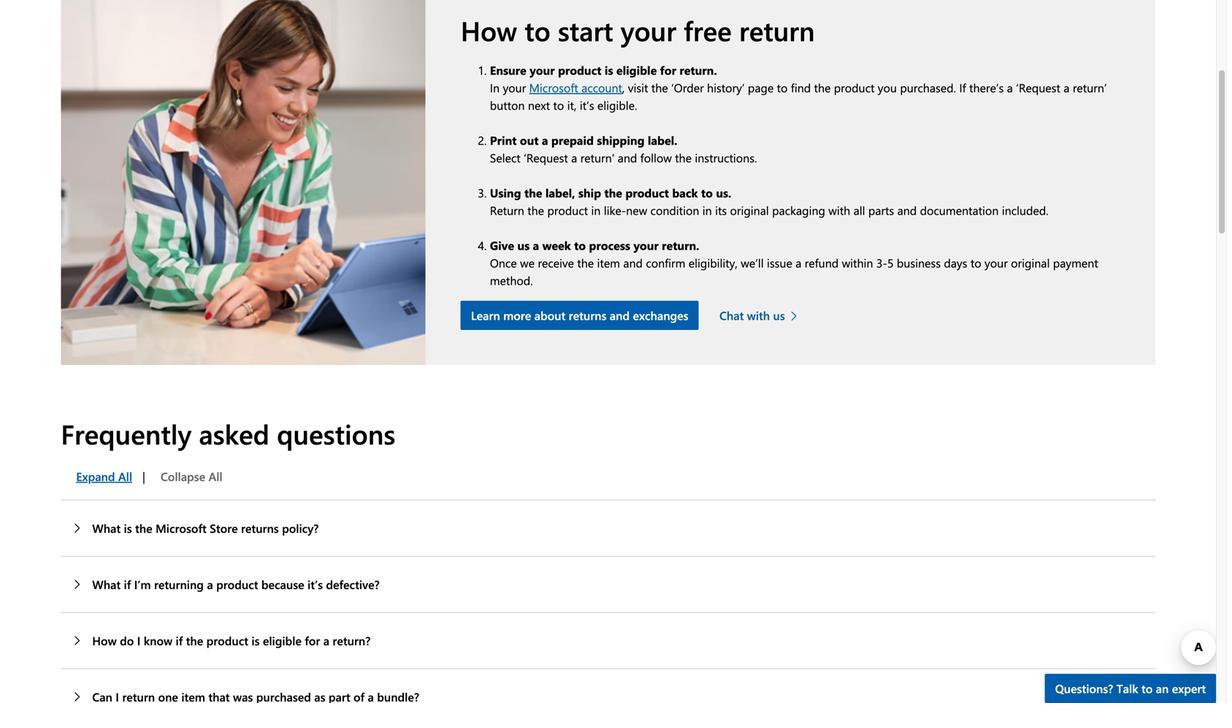 Task type: describe. For each thing, give the bounding box(es) containing it.
it's inside dropdown button
[[308, 577, 323, 592]]

to left start
[[525, 12, 551, 48]]

microsoft account link
[[529, 80, 622, 95]]

5
[[887, 255, 894, 271]]

collapse all
[[161, 468, 222, 484]]

because
[[261, 577, 304, 592]]

the right the return on the top
[[528, 202, 544, 218]]

chat with us
[[720, 307, 785, 323]]

1 horizontal spatial us
[[773, 307, 785, 323]]

what
[[92, 577, 121, 592]]

store
[[210, 520, 238, 536]]

payment
[[1053, 255, 1098, 271]]

is inside ensure your product is eligible for return. in your microsoft account
[[605, 62, 613, 78]]

we
[[520, 255, 535, 271]]

is inside dropdown button
[[252, 633, 260, 648]]

its
[[715, 202, 727, 218]]

to left find
[[777, 80, 788, 95]]

out
[[520, 132, 539, 148]]

return' inside print out a prepaid shipping label. select 'request a return' and follow the instructions.
[[580, 150, 615, 165]]

the right find
[[814, 80, 831, 95]]

3-
[[876, 255, 887, 271]]

next
[[528, 97, 550, 113]]

with inside using the label, ship the product back to us. return the product in like-new condition in its original packaging with all parts and documentation included.
[[829, 202, 850, 218]]

﻿﻿﻿﻿﻿﻿﻿﻿﻿what is the microsoft store returns policy? button
[[61, 501, 1155, 556]]

ensure
[[490, 62, 526, 78]]

label,
[[546, 185, 575, 200]]

eligible.
[[597, 97, 637, 113]]

know
[[144, 633, 172, 648]]

what if i'm returning a product because it's defective? button
[[61, 557, 1155, 612]]

an
[[1156, 681, 1169, 697]]

product down label, on the top left
[[547, 202, 588, 218]]

documentation
[[920, 202, 999, 218]]

microsoft inside 'dropdown button'
[[156, 520, 207, 536]]

and inside using the label, ship the product back to us. return the product in like-new condition in its original packaging with all parts and documentation included.
[[897, 202, 917, 218]]

your up confirm
[[634, 237, 659, 253]]

visit
[[628, 80, 648, 95]]

product inside , visit the 'order history' page to find the product you purchased. if there's a 'request a return' button next to it, it's eligible.
[[834, 80, 875, 95]]

receive
[[538, 255, 574, 271]]

to inside dropdown button
[[1142, 681, 1153, 697]]

is inside 'dropdown button'
[[124, 520, 132, 536]]

i'm
[[134, 577, 151, 592]]

return?
[[333, 633, 371, 648]]

instructions.
[[695, 150, 757, 165]]

learn more about returns and exchanges link
[[461, 301, 699, 330]]

free
[[684, 12, 732, 48]]

days
[[944, 255, 967, 271]]

print out a prepaid shipping label. select 'request a return' and follow the instructions.
[[490, 132, 757, 165]]

us inside give us a week to process your return. once we receive the item and confirm eligibility, we'll issue a refund within 3-5 business days to your original payment method.
[[517, 237, 530, 253]]

all
[[854, 202, 865, 218]]

'request inside print out a prepaid shipping label. select 'request a return' and follow the instructions.
[[524, 150, 568, 165]]

it,
[[567, 97, 577, 113]]

find
[[791, 80, 811, 95]]

prepaid
[[551, 132, 594, 148]]

product inside dropdown button
[[206, 633, 248, 648]]

about
[[534, 307, 566, 323]]

item
[[597, 255, 620, 271]]

questions
[[277, 416, 395, 452]]

learn
[[471, 307, 500, 323]]

expand all button
[[61, 462, 142, 491]]

original inside give us a week to process your return. once we receive the item and confirm eligibility, we'll issue a refund within 3-5 business days to your original payment method.
[[1011, 255, 1050, 271]]

collapse all button
[[145, 462, 233, 491]]

return
[[490, 202, 524, 218]]

questions? talk to an expert button
[[1045, 674, 1216, 703]]

included.
[[1002, 202, 1049, 218]]

account
[[582, 80, 622, 95]]

to left it,
[[553, 97, 564, 113]]

the inside print out a prepaid shipping label. select 'request a return' and follow the instructions.
[[675, 150, 692, 165]]

questions? talk to an expert
[[1055, 681, 1206, 697]]

parts
[[868, 202, 894, 218]]

the inside ﻿﻿﻿﻿﻿﻿﻿﻿﻿what is the microsoft store returns policy? 'dropdown button'
[[135, 520, 152, 536]]

business
[[897, 255, 941, 271]]

follow
[[640, 150, 672, 165]]

within
[[842, 255, 873, 271]]

what if i'm returning a product because it's defective?
[[92, 577, 380, 592]]

purchased.
[[900, 80, 956, 95]]

expand
[[76, 468, 115, 484]]

i
[[137, 633, 140, 648]]

to right week
[[574, 237, 586, 253]]

how to start your free return
[[461, 12, 815, 48]]

talk
[[1117, 681, 1138, 697]]

like-
[[604, 202, 626, 218]]

refund
[[805, 255, 839, 271]]

using
[[490, 185, 521, 200]]

all for collapse all
[[209, 468, 222, 484]]

returning
[[154, 577, 204, 592]]

chat
[[720, 307, 744, 323]]

frequently asked questions
[[61, 416, 395, 452]]

page
[[748, 80, 774, 95]]

1 in from the left
[[591, 202, 601, 218]]

us.
[[716, 185, 731, 200]]

print
[[490, 132, 517, 148]]

your up visit at right
[[621, 12, 676, 48]]

2 in from the left
[[703, 202, 712, 218]]

method.
[[490, 272, 533, 288]]

to right days
[[971, 255, 982, 271]]

﻿﻿﻿﻿﻿﻿﻿﻿﻿what
[[92, 520, 121, 536]]

history'
[[707, 80, 745, 95]]

select
[[490, 150, 521, 165]]

group containing expand all
[[61, 462, 233, 491]]

a inside dropdown button
[[323, 633, 329, 648]]

return
[[739, 12, 815, 48]]

expand all
[[76, 468, 132, 484]]

frequently
[[61, 416, 192, 452]]



Task type: locate. For each thing, give the bounding box(es) containing it.
all right collapse at the left bottom of page
[[209, 468, 222, 484]]

we'll
[[741, 255, 764, 271]]

1 horizontal spatial microsoft
[[529, 80, 578, 95]]

it's inside , visit the 'order history' page to find the product you purchased. if there's a 'request a return' button next to it, it's eligible.
[[580, 97, 594, 113]]

you
[[878, 80, 897, 95]]

2 vertical spatial is
[[252, 633, 260, 648]]

if right know
[[176, 633, 183, 648]]

and down shipping
[[618, 150, 637, 165]]

product left you
[[834, 80, 875, 95]]

do
[[120, 633, 134, 648]]

1 vertical spatial eligible
[[263, 633, 302, 648]]

the
[[651, 80, 668, 95], [814, 80, 831, 95], [675, 150, 692, 165], [524, 185, 542, 200], [604, 185, 622, 200], [528, 202, 544, 218], [577, 255, 594, 271], [135, 520, 152, 536], [186, 633, 203, 648]]

if inside dropdown button
[[124, 577, 131, 592]]

the inside how do i know if the product is eligible for a return? dropdown button
[[186, 633, 203, 648]]

product
[[558, 62, 602, 78], [834, 80, 875, 95], [626, 185, 669, 200], [547, 202, 588, 218], [216, 577, 258, 592], [206, 633, 248, 648]]

us right chat
[[773, 307, 785, 323]]

'request right 'there's'
[[1016, 80, 1061, 95]]

questions?
[[1055, 681, 1113, 697]]

all left |
[[118, 468, 132, 484]]

1 all from the left
[[118, 468, 132, 484]]

shipping
[[597, 132, 645, 148]]

to inside using the label, ship the product back to us. return the product in like-new condition in its original packaging with all parts and documentation included.
[[701, 185, 713, 200]]

|
[[142, 468, 145, 484]]

the right visit at right
[[651, 80, 668, 95]]

using the label, ship the product back to us. return the product in like-new condition in its original packaging with all parts and documentation included.
[[490, 185, 1049, 218]]

1 horizontal spatial return'
[[1073, 80, 1107, 95]]

0 vertical spatial return'
[[1073, 80, 1107, 95]]

with inside chat with us link
[[747, 307, 770, 323]]

0 vertical spatial if
[[124, 577, 131, 592]]

the right ﻿﻿﻿﻿﻿﻿﻿﻿﻿what
[[135, 520, 152, 536]]

your down ensure
[[503, 80, 526, 95]]

1 horizontal spatial if
[[176, 633, 183, 648]]

'request down the out
[[524, 150, 568, 165]]

0 vertical spatial microsoft
[[529, 80, 578, 95]]

us
[[517, 237, 530, 253], [773, 307, 785, 323]]

product inside dropdown button
[[216, 577, 258, 592]]

how for how do i know if the product is eligible for a return?
[[92, 633, 117, 648]]

microsoft inside ensure your product is eligible for return. in your microsoft account
[[529, 80, 578, 95]]

product left because
[[216, 577, 258, 592]]

if left i'm
[[124, 577, 131, 592]]

a inside dropdown button
[[207, 577, 213, 592]]

1 vertical spatial us
[[773, 307, 785, 323]]

0 vertical spatial it's
[[580, 97, 594, 113]]

,
[[622, 80, 625, 95]]

'order
[[671, 80, 704, 95]]

how left do
[[92, 633, 117, 648]]

0 horizontal spatial is
[[124, 520, 132, 536]]

1 vertical spatial how
[[92, 633, 117, 648]]

0 horizontal spatial how
[[92, 633, 117, 648]]

policy?
[[282, 520, 319, 536]]

returns
[[569, 307, 607, 323], [241, 520, 279, 536]]

back
[[672, 185, 698, 200]]

confirm
[[646, 255, 685, 271]]

microsoft
[[529, 80, 578, 95], [156, 520, 207, 536]]

how inside dropdown button
[[92, 633, 117, 648]]

0 horizontal spatial in
[[591, 202, 601, 218]]

0 horizontal spatial for
[[305, 633, 320, 648]]

0 horizontal spatial all
[[118, 468, 132, 484]]

1 vertical spatial returns
[[241, 520, 279, 536]]

to left the an
[[1142, 681, 1153, 697]]

how do i know if the product is eligible for a return?
[[92, 633, 371, 648]]

original inside using the label, ship the product back to us. return the product in like-new condition in its original packaging with all parts and documentation included.
[[730, 202, 769, 218]]

for left return?
[[305, 633, 320, 648]]

and
[[618, 150, 637, 165], [897, 202, 917, 218], [623, 255, 643, 271], [610, 307, 630, 323]]

1 vertical spatial it's
[[308, 577, 323, 592]]

0 vertical spatial is
[[605, 62, 613, 78]]

your right ensure
[[530, 62, 555, 78]]

all inside expand all button
[[118, 468, 132, 484]]

0 horizontal spatial us
[[517, 237, 530, 253]]

all
[[118, 468, 132, 484], [209, 468, 222, 484]]

returns right "store"
[[241, 520, 279, 536]]

'request inside , visit the 'order history' page to find the product you purchased. if there's a 'request a return' button next to it, it's eligible.
[[1016, 80, 1061, 95]]

eligible inside dropdown button
[[263, 633, 302, 648]]

it's right because
[[308, 577, 323, 592]]

1 vertical spatial return.
[[662, 237, 699, 253]]

eligibility,
[[689, 255, 738, 271]]

is right ﻿﻿﻿﻿﻿﻿﻿﻿﻿what
[[124, 520, 132, 536]]

how
[[461, 12, 517, 48], [92, 633, 117, 648]]

group
[[61, 462, 233, 491]]

chat with us link
[[720, 301, 805, 330]]

returns inside 'dropdown button'
[[241, 520, 279, 536]]

return. up confirm
[[662, 237, 699, 253]]

0 vertical spatial return.
[[680, 62, 717, 78]]

product down what if i'm returning a product because it's defective?
[[206, 633, 248, 648]]

and inside give us a week to process your return. once we receive the item and confirm eligibility, we'll issue a refund within 3-5 business days to your original payment method.
[[623, 255, 643, 271]]

1 horizontal spatial for
[[660, 62, 676, 78]]

return. inside ensure your product is eligible for return. in your microsoft account
[[680, 62, 717, 78]]

return' inside , visit the 'order history' page to find the product you purchased. if there's a 'request a return' button next to it, it's eligible.
[[1073, 80, 1107, 95]]

0 horizontal spatial return'
[[580, 150, 615, 165]]

for
[[660, 62, 676, 78], [305, 633, 320, 648]]

1 horizontal spatial original
[[1011, 255, 1050, 271]]

0 horizontal spatial with
[[747, 307, 770, 323]]

start
[[558, 12, 613, 48]]

eligible down because
[[263, 633, 302, 648]]

returns right "about"
[[569, 307, 607, 323]]

eligible up visit at right
[[616, 62, 657, 78]]

product up microsoft account link
[[558, 62, 602, 78]]

if inside dropdown button
[[176, 633, 183, 648]]

for inside ensure your product is eligible for return. in your microsoft account
[[660, 62, 676, 78]]

your right days
[[985, 255, 1008, 271]]

the up like-
[[604, 185, 622, 200]]

microsoft up next
[[529, 80, 578, 95]]

for inside how do i know if the product is eligible for a return? dropdown button
[[305, 633, 320, 648]]

condition
[[651, 202, 699, 218]]

1 horizontal spatial 'request
[[1016, 80, 1061, 95]]

label.
[[648, 132, 678, 148]]

the inside give us a week to process your return. once we receive the item and confirm eligibility, we'll issue a refund within 3-5 business days to your original payment method.
[[577, 255, 594, 271]]

0 vertical spatial for
[[660, 62, 676, 78]]

in left 'its'
[[703, 202, 712, 218]]

packaging
[[772, 202, 825, 218]]

learn more about returns and exchanges
[[471, 307, 689, 323]]

1 horizontal spatial it's
[[580, 97, 594, 113]]

0 vertical spatial original
[[730, 202, 769, 218]]

, visit the 'order history' page to find the product you purchased. if there's a 'request a return' button next to it, it's eligible.
[[490, 80, 1107, 113]]

once
[[490, 255, 517, 271]]

how do i know if the product is eligible for a return? button
[[61, 613, 1155, 669]]

return. inside give us a week to process your return. once we receive the item and confirm eligibility, we'll issue a refund within 3-5 business days to your original payment method.
[[662, 237, 699, 253]]

eligible
[[616, 62, 657, 78], [263, 633, 302, 648]]

1 horizontal spatial returns
[[569, 307, 607, 323]]

a
[[1007, 80, 1013, 95], [1064, 80, 1070, 95], [542, 132, 548, 148], [571, 150, 577, 165], [533, 237, 539, 253], [796, 255, 802, 271], [207, 577, 213, 592], [323, 633, 329, 648]]

and right item
[[623, 255, 643, 271]]

button
[[490, 97, 525, 113]]

new
[[626, 202, 647, 218]]

ensure your product is eligible for return. in your microsoft account
[[490, 62, 717, 95]]

asked
[[199, 416, 270, 452]]

the down label.
[[675, 150, 692, 165]]

defective?
[[326, 577, 380, 592]]

is
[[605, 62, 613, 78], [124, 520, 132, 536], [252, 633, 260, 648]]

return'
[[1073, 80, 1107, 95], [580, 150, 615, 165]]

how up ensure
[[461, 12, 517, 48]]

how for how to start your free return
[[461, 12, 517, 48]]

the left label, on the top left
[[524, 185, 542, 200]]

original left the payment
[[1011, 255, 1050, 271]]

1 vertical spatial microsoft
[[156, 520, 207, 536]]

us up we
[[517, 237, 530, 253]]

1 horizontal spatial eligible
[[616, 62, 657, 78]]

0 horizontal spatial original
[[730, 202, 769, 218]]

0 vertical spatial eligible
[[616, 62, 657, 78]]

1 vertical spatial if
[[176, 633, 183, 648]]

0 horizontal spatial returns
[[241, 520, 279, 536]]

with right chat
[[747, 307, 770, 323]]

1 horizontal spatial with
[[829, 202, 850, 218]]

is up account
[[605, 62, 613, 78]]

1 horizontal spatial is
[[252, 633, 260, 648]]

1 vertical spatial with
[[747, 307, 770, 323]]

1 horizontal spatial in
[[703, 202, 712, 218]]

1 vertical spatial return'
[[580, 150, 615, 165]]

﻿﻿﻿﻿﻿﻿﻿﻿﻿what is the microsoft store returns policy?
[[92, 520, 319, 536]]

original
[[730, 202, 769, 218], [1011, 255, 1050, 271]]

1 vertical spatial original
[[1011, 255, 1050, 271]]

product inside ensure your product is eligible for return. in your microsoft account
[[558, 62, 602, 78]]

person smiling while using a surface device. image
[[61, 0, 426, 365]]

with left all
[[829, 202, 850, 218]]

return. up 'order
[[680, 62, 717, 78]]

expert
[[1172, 681, 1206, 697]]

to
[[525, 12, 551, 48], [777, 80, 788, 95], [553, 97, 564, 113], [701, 185, 713, 200], [574, 237, 586, 253], [971, 255, 982, 271], [1142, 681, 1153, 697]]

0 horizontal spatial it's
[[308, 577, 323, 592]]

all inside collapse all button
[[209, 468, 222, 484]]

and inside print out a prepaid shipping label. select 'request a return' and follow the instructions.
[[618, 150, 637, 165]]

and left exchanges at the top right of the page
[[610, 307, 630, 323]]

0 horizontal spatial microsoft
[[156, 520, 207, 536]]

more
[[503, 307, 531, 323]]

if
[[959, 80, 966, 95]]

1 horizontal spatial how
[[461, 12, 517, 48]]

0 vertical spatial returns
[[569, 307, 607, 323]]

1 horizontal spatial all
[[209, 468, 222, 484]]

for up 'order
[[660, 62, 676, 78]]

there's
[[969, 80, 1004, 95]]

it's
[[580, 97, 594, 113], [308, 577, 323, 592]]

1 vertical spatial 'request
[[524, 150, 568, 165]]

original right 'its'
[[730, 202, 769, 218]]

it's right it,
[[580, 97, 594, 113]]

1 vertical spatial for
[[305, 633, 320, 648]]

2 horizontal spatial is
[[605, 62, 613, 78]]

0 horizontal spatial if
[[124, 577, 131, 592]]

0 vertical spatial us
[[517, 237, 530, 253]]

1 vertical spatial is
[[124, 520, 132, 536]]

in down ship
[[591, 202, 601, 218]]

eligible inside ensure your product is eligible for return. in your microsoft account
[[616, 62, 657, 78]]

give
[[490, 237, 514, 253]]

is down what if i'm returning a product because it's defective?
[[252, 633, 260, 648]]

issue
[[767, 255, 792, 271]]

microsoft left "store"
[[156, 520, 207, 536]]

with
[[829, 202, 850, 218], [747, 307, 770, 323]]

0 horizontal spatial eligible
[[263, 633, 302, 648]]

give us a week to process your return. once we receive the item and confirm eligibility, we'll issue a refund within 3-5 business days to your original payment method.
[[490, 237, 1098, 288]]

and right parts
[[897, 202, 917, 218]]

exchanges
[[633, 307, 689, 323]]

0 vertical spatial with
[[829, 202, 850, 218]]

in
[[591, 202, 601, 218], [703, 202, 712, 218]]

collapse
[[161, 468, 205, 484]]

to left the us. at the right
[[701, 185, 713, 200]]

0 vertical spatial how
[[461, 12, 517, 48]]

0 vertical spatial 'request
[[1016, 80, 1061, 95]]

2 all from the left
[[209, 468, 222, 484]]

0 horizontal spatial 'request
[[524, 150, 568, 165]]

all for expand all
[[118, 468, 132, 484]]

product up new
[[626, 185, 669, 200]]

the right know
[[186, 633, 203, 648]]

the left item
[[577, 255, 594, 271]]



Task type: vqa. For each thing, say whether or not it's contained in the screenshot.


